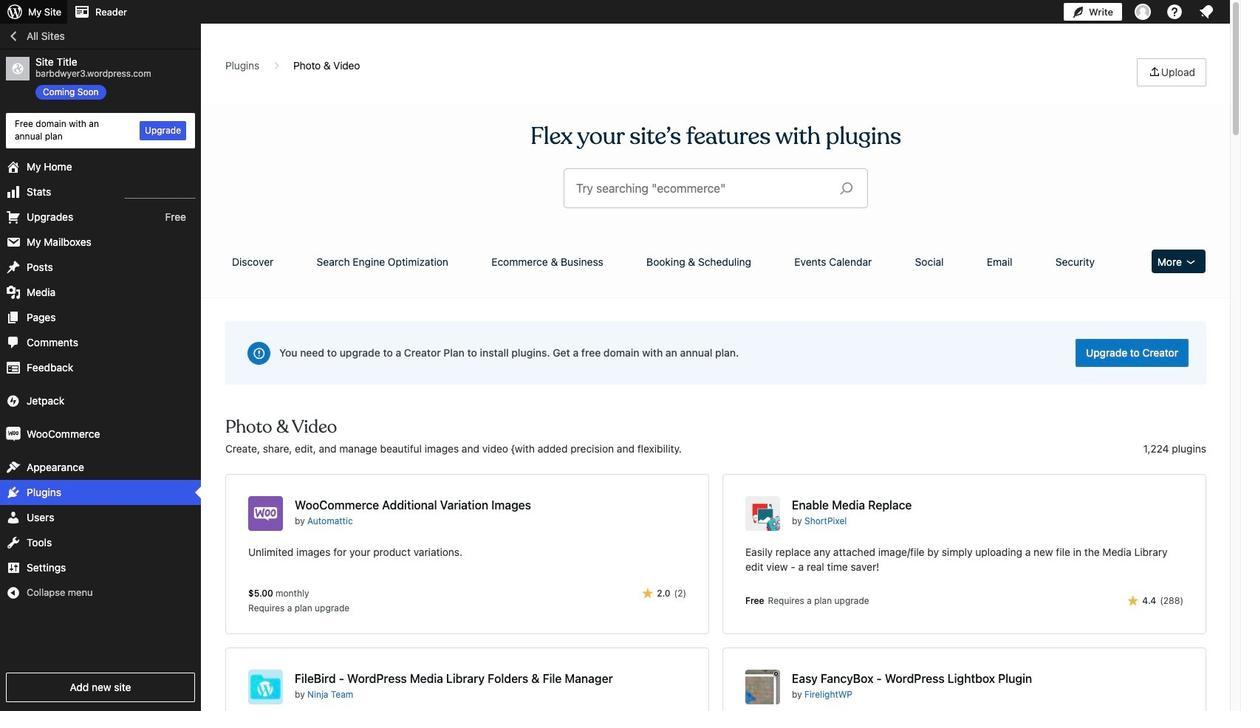 Task type: vqa. For each thing, say whether or not it's contained in the screenshot.
an inside the 'From Sawdust to Success With WordPress.com How one of our customers built an online store for her woodworking creations.'
no



Task type: locate. For each thing, give the bounding box(es) containing it.
0 vertical spatial img image
[[6, 394, 21, 408]]

help image
[[1167, 3, 1184, 21]]

Search search field
[[577, 169, 829, 208]]

my profile image
[[1135, 4, 1152, 20]]

1 vertical spatial img image
[[6, 427, 21, 442]]

img image
[[6, 394, 21, 408], [6, 427, 21, 442]]

main content
[[220, 58, 1212, 712]]

manage your notifications image
[[1198, 3, 1216, 21]]

None search field
[[565, 169, 868, 208]]

plugin icon image
[[248, 497, 283, 532], [746, 497, 781, 532], [248, 671, 283, 705], [746, 671, 781, 705]]

highest hourly views 0 image
[[125, 189, 195, 199]]

1 img image from the top
[[6, 394, 21, 408]]

2 img image from the top
[[6, 427, 21, 442]]



